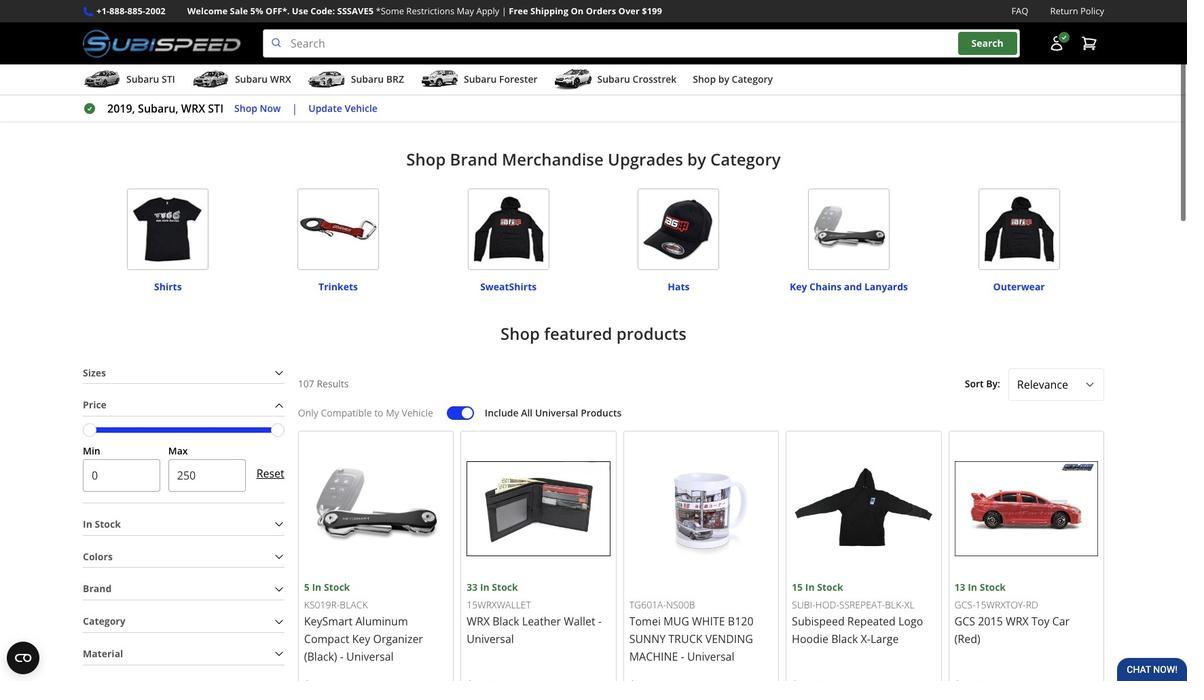 Task type: locate. For each thing, give the bounding box(es) containing it.
merchandise" up designs.
[[271, 82, 341, 97]]

vehicle right my
[[402, 407, 433, 420]]

with
[[347, 49, 369, 64]]

universal down organizer
[[346, 650, 394, 665]]

stock up colors on the bottom
[[95, 518, 121, 531]]

0 horizontal spatial vehicle
[[345, 102, 378, 115]]

stock inside dropdown button
[[95, 518, 121, 531]]

crosstrek
[[633, 73, 677, 86]]

wrx down love at the left top of the page
[[270, 73, 291, 86]]

we
[[721, 65, 735, 80]]

a subaru sti thumbnail image image
[[83, 69, 121, 90]]

universal down vending
[[687, 650, 734, 665]]

in inside 33 in stock 15wrxwallet wrx black leather wallet - universal
[[480, 582, 489, 594]]

hoodie
[[792, 633, 828, 647]]

sti down the "our"
[[208, 101, 223, 116]]

and
[[501, 65, 520, 80], [750, 82, 769, 97], [211, 98, 230, 113], [541, 98, 560, 113], [844, 281, 862, 293]]

0 horizontal spatial key
[[352, 633, 370, 647]]

shop down sweatshirts
[[500, 322, 540, 345]]

ks019r-
[[304, 599, 340, 612]]

(black)
[[304, 650, 337, 665]]

Select... button
[[1008, 368, 1104, 401]]

shop for shop featured products
[[500, 322, 540, 345]]

update vehicle
[[308, 102, 378, 115]]

lanyards
[[864, 281, 908, 293]]

products
[[813, 49, 859, 64], [493, 98, 538, 113], [616, 322, 687, 345]]

0 horizontal spatial sti
[[162, 73, 175, 86]]

in right '33'
[[480, 582, 489, 594]]

faq
[[1011, 5, 1028, 17]]

"brand up stylish
[[441, 49, 476, 64]]

maximum slider
[[271, 424, 284, 437]]

and down the "our"
[[211, 98, 230, 113]]

products down 'top'
[[493, 98, 538, 113]]

a subaru crosstrek thumbnail image image
[[554, 69, 592, 90]]

1 vertical spatial sti
[[208, 101, 223, 116]]

| left free
[[502, 5, 507, 17]]

stock up 15wrxtoy-
[[980, 582, 1006, 595]]

in inside 13 in stock gcs-15wrxtoy-rd gcs 2015 wrx toy car (red)
[[968, 582, 977, 595]]

stock inside 15 in stock subi-hod-ssrepeat-blk-xl subispeed repeated logo hoodie black x-large
[[817, 582, 843, 594]]

33 in stock 15wrxwallet wrx black leather wallet - universal
[[467, 582, 602, 647]]

wrx down 15wrxwallet at the left of page
[[467, 615, 490, 630]]

for
[[290, 49, 305, 64], [822, 65, 836, 80]]

let right that
[[885, 49, 897, 64]]

to left high-
[[584, 65, 594, 80]]

- down truck
[[681, 650, 684, 665]]

something
[[765, 65, 819, 80]]

0 horizontal spatial -
[[340, 650, 344, 665]]

tg601a-ns00b tomei mug white b120 sunny truck vending machine - universal
[[629, 599, 754, 665]]

1 vertical spatial key
[[352, 633, 370, 647]]

1 vertical spatial merchandise"
[[271, 82, 341, 97]]

wide
[[656, 49, 680, 64]]

0 horizontal spatial "brand
[[233, 82, 268, 97]]

to inside show your love for subaru with our exclusive "brand merchandise" category. discover a wide array of officially licensed products that let you showcase your subaru pride wherever you go. from stylish apparel and accessories to high-quality collectibles, we offer something for every subaru enthusiast. our "brand merchandise" collection features items from top manufacturers such as subaru genuine parts and subaru gear, ensuring premium quality and authentic designs. get your hands on these unique products and let your subaru passion shine.
[[584, 65, 594, 80]]

stock for subispeed repeated logo hoodie black x-large
[[817, 582, 843, 594]]

in right the 5
[[312, 582, 321, 594]]

shop inside shop by category dropdown button
[[693, 73, 716, 86]]

key down aluminum
[[352, 633, 370, 647]]

and up 'top'
[[501, 65, 520, 80]]

0 horizontal spatial for
[[290, 49, 305, 64]]

results
[[317, 378, 349, 391]]

subispeed logo image
[[83, 29, 241, 58]]

material
[[83, 648, 123, 661]]

stock inside 5 in stock ks019r-black keysmart aluminum compact key organizer (black) - universal
[[324, 582, 350, 594]]

category inside dropdown button
[[732, 73, 773, 86]]

now
[[260, 102, 281, 115]]

1 horizontal spatial products
[[616, 322, 687, 345]]

in right 13
[[968, 582, 977, 595]]

shop now link
[[234, 101, 281, 116]]

chains
[[809, 281, 841, 293]]

price
[[83, 399, 107, 412]]

black inside 15 in stock subi-hod-ssrepeat-blk-xl subispeed repeated logo hoodie black x-large
[[831, 633, 858, 647]]

2 horizontal spatial -
[[681, 650, 684, 665]]

0 horizontal spatial let
[[563, 98, 576, 113]]

black
[[340, 599, 368, 612]]

stylish
[[425, 65, 456, 80]]

0 horizontal spatial products
[[493, 98, 538, 113]]

rd
[[1026, 599, 1038, 612]]

stock for gcs 2015 wrx toy car (red)
[[980, 582, 1006, 595]]

wherever
[[305, 65, 353, 80]]

such
[[596, 82, 619, 97]]

in
[[83, 518, 92, 531], [312, 582, 321, 594], [480, 582, 489, 594], [805, 582, 815, 594], [968, 582, 977, 595]]

pride
[[276, 65, 302, 80]]

1 horizontal spatial for
[[822, 65, 836, 80]]

machine
[[629, 650, 678, 665]]

by right upgrades
[[687, 148, 706, 171]]

compatible
[[321, 407, 372, 420]]

quality down enthusiast.
[[938, 82, 972, 97]]

shop brand merchandise upgrades by category
[[406, 148, 781, 171]]

products up every
[[813, 49, 859, 64]]

ssrepeat-
[[839, 599, 885, 612]]

you up enthusiast.
[[900, 49, 919, 64]]

stock up 15wrxwallet at the left of page
[[492, 582, 518, 594]]

key left chains
[[790, 281, 807, 293]]

0 vertical spatial black
[[493, 615, 519, 630]]

0 vertical spatial products
[[813, 49, 859, 64]]

shop
[[693, 73, 716, 86], [234, 102, 257, 115], [406, 148, 446, 171], [500, 322, 540, 345]]

0 vertical spatial vehicle
[[345, 102, 378, 115]]

exclusive
[[392, 49, 438, 64]]

0 vertical spatial you
[[900, 49, 919, 64]]

category.
[[551, 49, 598, 64]]

black down 15wrxwallet at the left of page
[[493, 615, 519, 630]]

1 vertical spatial brand
[[83, 583, 112, 596]]

only
[[298, 407, 318, 420]]

1 vertical spatial products
[[493, 98, 538, 113]]

1 horizontal spatial "brand
[[441, 49, 476, 64]]

stock up hod-
[[817, 582, 843, 594]]

0 vertical spatial let
[[885, 49, 897, 64]]

stock inside 33 in stock 15wrxwallet wrx black leather wallet - universal
[[492, 582, 518, 594]]

your left love at the left top of the page
[[241, 49, 264, 64]]

your
[[241, 49, 264, 64], [211, 65, 234, 80], [348, 98, 371, 113], [579, 98, 602, 113]]

merchandise" up forester
[[479, 49, 549, 64]]

subaru crosstrek button
[[554, 67, 677, 94]]

0 vertical spatial key
[[790, 281, 807, 293]]

offer
[[738, 65, 762, 80]]

reset button
[[256, 458, 284, 490]]

subi-
[[792, 599, 815, 612]]

1 horizontal spatial |
[[502, 5, 507, 17]]

0 horizontal spatial by
[[687, 148, 706, 171]]

vehicle down collection
[[345, 102, 378, 115]]

enthusiast.
[[909, 65, 965, 80]]

shop down on
[[406, 148, 446, 171]]

0 vertical spatial by
[[718, 73, 729, 86]]

in up colors on the bottom
[[83, 518, 92, 531]]

0 horizontal spatial |
[[292, 101, 298, 116]]

officially
[[725, 49, 766, 64]]

0 horizontal spatial brand
[[83, 583, 112, 596]]

- right "wallet"
[[598, 615, 602, 630]]

1 horizontal spatial vehicle
[[402, 407, 433, 420]]

items
[[440, 82, 468, 97]]

1 vertical spatial category
[[710, 148, 781, 171]]

brand down unique
[[450, 148, 498, 171]]

in inside 15 in stock subi-hod-ssrepeat-blk-xl subispeed repeated logo hoodie black x-large
[[805, 582, 815, 594]]

go.
[[377, 65, 392, 80]]

my
[[386, 407, 399, 420]]

gcs
[[954, 615, 975, 630]]

subaru brz button
[[307, 67, 404, 94]]

let down manufacturers
[[563, 98, 576, 113]]

outerwear image image
[[978, 189, 1060, 270]]

to left my
[[374, 407, 383, 420]]

1 vertical spatial "brand
[[233, 82, 268, 97]]

in right 15 on the bottom right
[[805, 582, 815, 594]]

trinkets image image
[[297, 189, 379, 270]]

0 horizontal spatial you
[[356, 65, 374, 80]]

shop for shop by category
[[693, 73, 716, 86]]

stock up "ks019r-"
[[324, 582, 350, 594]]

authentic
[[233, 98, 281, 113]]

sti up 2019, subaru, wrx sti
[[162, 73, 175, 86]]

subaru brz
[[351, 73, 404, 86]]

let
[[885, 49, 897, 64], [563, 98, 576, 113]]

1 horizontal spatial quality
[[938, 82, 972, 97]]

1 horizontal spatial -
[[598, 615, 602, 630]]

1 horizontal spatial let
[[885, 49, 897, 64]]

shop down array on the top right of the page
[[693, 73, 716, 86]]

1 vertical spatial to
[[374, 407, 383, 420]]

key chains and lanyards image image
[[808, 189, 890, 270]]

| right now
[[292, 101, 298, 116]]

2 horizontal spatial products
[[813, 49, 859, 64]]

compact
[[304, 633, 349, 647]]

wrx down rd
[[1006, 615, 1029, 630]]

showcase
[[922, 49, 971, 64]]

price button
[[83, 395, 284, 416]]

quality
[[622, 65, 656, 80], [938, 82, 972, 97]]

brand
[[450, 148, 498, 171], [83, 583, 112, 596]]

brand inside dropdown button
[[83, 583, 112, 596]]

0 vertical spatial merchandise"
[[479, 49, 549, 64]]

0 vertical spatial sti
[[162, 73, 175, 86]]

in for gcs 2015 wrx toy car (red)
[[968, 582, 977, 595]]

passion
[[644, 98, 683, 113]]

in for wrx black leather wallet - universal
[[480, 582, 489, 594]]

keysmart aluminum compact key organizer (black) - universal image
[[304, 437, 448, 581]]

"brand up the authentic on the top of page
[[233, 82, 268, 97]]

1 vertical spatial black
[[831, 633, 858, 647]]

blk-
[[885, 599, 904, 612]]

by down of on the right of the page
[[718, 73, 729, 86]]

black left x-
[[831, 633, 858, 647]]

car
[[1052, 615, 1070, 630]]

stock
[[95, 518, 121, 531], [324, 582, 350, 594], [492, 582, 518, 594], [817, 582, 843, 594], [980, 582, 1006, 595]]

a subaru forester thumbnail image image
[[420, 69, 458, 90]]

1 horizontal spatial by
[[718, 73, 729, 86]]

colors
[[83, 550, 113, 563]]

1 horizontal spatial black
[[831, 633, 858, 647]]

1 vertical spatial you
[[356, 65, 374, 80]]

shop inside "shop now" link
[[234, 102, 257, 115]]

subispeed
[[792, 615, 845, 630]]

shop left now
[[234, 102, 257, 115]]

1 horizontal spatial to
[[584, 65, 594, 80]]

that
[[861, 49, 882, 64]]

welcome
[[187, 5, 228, 17]]

0 vertical spatial to
[[584, 65, 594, 80]]

stock inside 13 in stock gcs-15wrxtoy-rd gcs 2015 wrx toy car (red)
[[980, 582, 1006, 595]]

in inside 5 in stock ks019r-black keysmart aluminum compact key organizer (black) - universal
[[312, 582, 321, 594]]

0 vertical spatial category
[[732, 73, 773, 86]]

shop by category button
[[693, 67, 773, 94]]

brand down colors on the bottom
[[83, 583, 112, 596]]

universal
[[535, 407, 578, 420], [467, 633, 514, 647], [346, 650, 394, 665], [687, 650, 734, 665]]

shop for shop brand merchandise upgrades by category
[[406, 148, 446, 171]]

- right (black)
[[340, 650, 344, 665]]

2 vertical spatial products
[[616, 322, 687, 345]]

stock for wrx black leather wallet - universal
[[492, 582, 518, 594]]

products down hats
[[616, 322, 687, 345]]

wrx down a subaru wrx thumbnail image
[[181, 101, 205, 116]]

open widget image
[[7, 642, 39, 675]]

for up pride
[[290, 49, 305, 64]]

gcs-
[[954, 599, 975, 612]]

+1-888-885-2002
[[96, 5, 166, 17]]

0 vertical spatial quality
[[622, 65, 656, 80]]

search button
[[958, 32, 1017, 55]]

your down such on the right top
[[579, 98, 602, 113]]

shop for shop now
[[234, 102, 257, 115]]

use
[[292, 5, 308, 17]]

universal inside 5 in stock ks019r-black keysmart aluminum compact key organizer (black) - universal
[[346, 650, 394, 665]]

parts
[[721, 82, 747, 97]]

1 vertical spatial by
[[687, 148, 706, 171]]

universal down 15wrxwallet at the left of page
[[467, 633, 514, 647]]

0 vertical spatial |
[[502, 5, 507, 17]]

-
[[598, 615, 602, 630], [340, 650, 344, 665], [681, 650, 684, 665]]

organizer
[[373, 633, 423, 647]]

material button
[[83, 644, 284, 665]]

1 horizontal spatial brand
[[450, 148, 498, 171]]

Max text field
[[168, 460, 246, 492]]

restrictions
[[406, 5, 454, 17]]

0 horizontal spatial black
[[493, 615, 519, 630]]

love
[[267, 49, 288, 64]]

in for keysmart aluminum compact key organizer (black) - universal
[[312, 582, 321, 594]]

shop now
[[234, 102, 281, 115]]

you up collection
[[356, 65, 374, 80]]

13
[[954, 582, 965, 595]]

for up gear,
[[822, 65, 836, 80]]

quality down a
[[622, 65, 656, 80]]

wrx
[[270, 73, 291, 86], [181, 101, 205, 116], [467, 615, 490, 630], [1006, 615, 1029, 630]]



Task type: describe. For each thing, give the bounding box(es) containing it.
faq link
[[1011, 4, 1028, 18]]

subaru crosstrek
[[597, 73, 677, 86]]

mug
[[664, 615, 689, 630]]

apply
[[476, 5, 499, 17]]

brz
[[386, 73, 404, 86]]

Min text field
[[83, 460, 160, 492]]

stock for keysmart aluminum compact key organizer (black) - universal
[[324, 582, 350, 594]]

15
[[792, 582, 803, 594]]

wrx black leather wallet - universal image
[[467, 437, 610, 581]]

from
[[395, 65, 422, 80]]

logo
[[898, 615, 923, 630]]

subaru,
[[138, 101, 178, 116]]

vending
[[705, 633, 753, 647]]

1 vertical spatial vehicle
[[402, 407, 433, 420]]

sunny
[[629, 633, 666, 647]]

min
[[83, 445, 100, 458]]

select... image
[[1084, 379, 1095, 390]]

shirts image image
[[127, 189, 209, 270]]

subaru forester
[[464, 73, 538, 86]]

and down the offer
[[750, 82, 769, 97]]

0 horizontal spatial to
[[374, 407, 383, 420]]

1 horizontal spatial sti
[[208, 101, 223, 116]]

a subaru brz thumbnail image image
[[307, 69, 345, 90]]

1 horizontal spatial key
[[790, 281, 807, 293]]

collection
[[344, 82, 392, 97]]

a subaru wrx thumbnail image image
[[191, 69, 229, 90]]

genuine
[[675, 82, 718, 97]]

- inside tg601a-ns00b tomei mug white b120 sunny truck vending machine - universal
[[681, 650, 684, 665]]

5
[[304, 582, 310, 594]]

welcome sale 5% off*. use code: sssave5 *some restrictions may apply | free shipping on orders over $199
[[187, 5, 662, 17]]

hod-
[[815, 599, 839, 612]]

in stock button
[[83, 515, 284, 536]]

tg601a-
[[629, 599, 666, 612]]

designs.
[[283, 98, 325, 113]]

get
[[327, 98, 345, 113]]

shirts link
[[154, 274, 182, 293]]

gcs 2015 wrx toy car (red) image
[[954, 437, 1098, 581]]

universal right all
[[535, 407, 578, 420]]

may
[[457, 5, 474, 17]]

and down manufacturers
[[541, 98, 560, 113]]

sweatshirts link
[[480, 274, 537, 293]]

subaru wrx button
[[191, 67, 291, 94]]

subaru wrx
[[235, 73, 291, 86]]

15 in stock subi-hod-ssrepeat-blk-xl subispeed repeated logo hoodie black x-large
[[792, 582, 923, 647]]

subaru sti
[[126, 73, 175, 86]]

1 vertical spatial let
[[563, 98, 576, 113]]

subaru inside dropdown button
[[235, 73, 268, 86]]

search
[[971, 37, 1004, 50]]

vehicle inside update vehicle button
[[345, 102, 378, 115]]

colors button
[[83, 547, 284, 568]]

2002
[[145, 5, 166, 17]]

array
[[683, 49, 709, 64]]

from
[[470, 82, 495, 97]]

update
[[308, 102, 342, 115]]

- inside 5 in stock ks019r-black keysmart aluminum compact key organizer (black) - universal
[[340, 650, 344, 665]]

0 vertical spatial for
[[290, 49, 305, 64]]

return policy link
[[1050, 4, 1104, 18]]

ns00b
[[666, 599, 695, 612]]

1 vertical spatial |
[[292, 101, 298, 116]]

in inside dropdown button
[[83, 518, 92, 531]]

wrx inside dropdown button
[[270, 73, 291, 86]]

search input field
[[263, 29, 1020, 58]]

0 horizontal spatial merchandise"
[[271, 82, 341, 97]]

white
[[692, 615, 725, 630]]

in for subispeed repeated logo hoodie black x-large
[[805, 582, 815, 594]]

your down collection
[[348, 98, 371, 113]]

key inside 5 in stock ks019r-black keysmart aluminum compact key organizer (black) - universal
[[352, 633, 370, 647]]

0 vertical spatial "brand
[[441, 49, 476, 64]]

unique
[[455, 98, 490, 113]]

trinkets
[[319, 281, 358, 293]]

reset
[[256, 466, 284, 481]]

b120
[[728, 615, 754, 630]]

wrx inside 13 in stock gcs-15wrxtoy-rd gcs 2015 wrx toy car (red)
[[1006, 615, 1029, 630]]

2019,
[[107, 101, 135, 116]]

wrx inside 33 in stock 15wrxwallet wrx black leather wallet - universal
[[467, 615, 490, 630]]

$199
[[642, 5, 662, 17]]

universal inside 33 in stock 15wrxwallet wrx black leather wallet - universal
[[467, 633, 514, 647]]

outerwear link
[[993, 274, 1045, 293]]

and right chains
[[844, 281, 862, 293]]

x-
[[861, 633, 871, 647]]

15wrxtoy-
[[975, 599, 1026, 612]]

1 vertical spatial quality
[[938, 82, 972, 97]]

in stock
[[83, 518, 121, 531]]

sti inside dropdown button
[[162, 73, 175, 86]]

shop by category
[[693, 73, 773, 86]]

by inside dropdown button
[[718, 73, 729, 86]]

sweatshirts image image
[[468, 189, 549, 270]]

leather
[[522, 615, 561, 630]]

max
[[168, 445, 188, 458]]

subaru forester button
[[420, 67, 538, 94]]

minimum slider
[[83, 424, 96, 437]]

- inside 33 in stock 15wrxwallet wrx black leather wallet - universal
[[598, 615, 602, 630]]

tomei mug white b120 sunny truck vending machine - universal image
[[629, 437, 773, 581]]

1 horizontal spatial merchandise"
[[479, 49, 549, 64]]

repeated
[[847, 615, 896, 630]]

return policy
[[1050, 5, 1104, 17]]

gear,
[[811, 82, 839, 97]]

subispeed repeated logo hoodie black x-large image
[[792, 437, 935, 581]]

hats image image
[[638, 189, 719, 270]]

universal inside tg601a-ns00b tomei mug white b120 sunny truck vending machine - universal
[[687, 650, 734, 665]]

aluminum
[[355, 615, 408, 630]]

xl
[[904, 599, 914, 612]]

0 horizontal spatial quality
[[622, 65, 656, 80]]

sale
[[230, 5, 248, 17]]

888-
[[109, 5, 127, 17]]

sweatshirts
[[480, 281, 537, 293]]

1 vertical spatial for
[[822, 65, 836, 80]]

shipping
[[530, 5, 568, 17]]

1 horizontal spatial you
[[900, 49, 919, 64]]

0 vertical spatial brand
[[450, 148, 498, 171]]

truck
[[668, 633, 703, 647]]

return
[[1050, 5, 1078, 17]]

your up the "our"
[[211, 65, 234, 80]]

885-
[[127, 5, 145, 17]]

button image
[[1048, 35, 1065, 52]]

black inside 33 in stock 15wrxwallet wrx black leather wallet - universal
[[493, 615, 519, 630]]

sort
[[965, 378, 984, 391]]

features
[[395, 82, 437, 97]]

collectibles,
[[659, 65, 718, 80]]

*some
[[376, 5, 404, 17]]

merchandise
[[502, 148, 604, 171]]

forester
[[499, 73, 538, 86]]

include
[[485, 407, 519, 420]]

sort by:
[[965, 378, 1000, 391]]

toy
[[1032, 615, 1049, 630]]

sssave5
[[337, 5, 374, 17]]



Task type: vqa. For each thing, say whether or not it's contained in the screenshot.
Subaru BRZ "DROPDOWN BUTTON" at the top
yes



